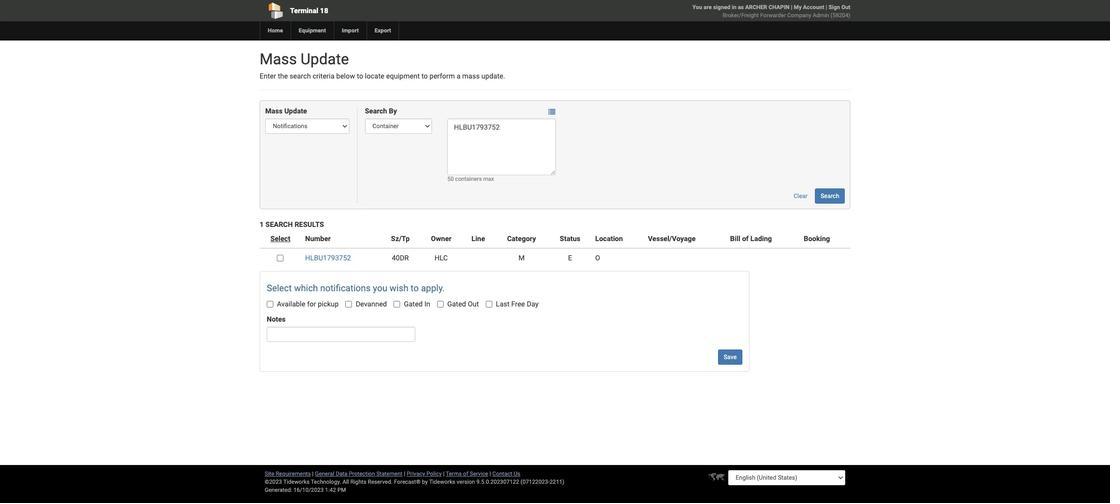 Task type: locate. For each thing, give the bounding box(es) containing it.
0 vertical spatial update
[[301, 50, 349, 68]]

hlbu1793752
[[305, 254, 351, 263]]

admin
[[813, 12, 830, 19]]

general data protection statement link
[[315, 471, 403, 478]]

1 horizontal spatial out
[[842, 4, 851, 11]]

select for select
[[271, 235, 291, 243]]

select down 1 search results
[[271, 235, 291, 243]]

location
[[596, 235, 623, 243]]

mass update
[[265, 107, 307, 115]]

0 horizontal spatial of
[[463, 471, 469, 478]]

to right below
[[357, 72, 363, 80]]

(07122023-
[[521, 479, 550, 486]]

1 vertical spatial update
[[284, 107, 307, 115]]

search by
[[365, 107, 397, 115]]

max
[[484, 176, 494, 183]]

contact us link
[[493, 471, 521, 478]]

mass inside mass update enter the search criteria below to locate equipment to perform a mass update.
[[260, 50, 297, 68]]

out up (58204)
[[842, 4, 851, 11]]

16/10/2023
[[294, 488, 324, 494]]

locate
[[365, 72, 385, 80]]

clear button
[[789, 189, 814, 204]]

service
[[470, 471, 488, 478]]

0 horizontal spatial out
[[468, 301, 479, 309]]

| left general
[[312, 471, 314, 478]]

0 horizontal spatial gated
[[404, 301, 423, 309]]

of right bill
[[743, 235, 749, 243]]

update.
[[482, 72, 505, 80]]

mass
[[260, 50, 297, 68], [265, 107, 283, 115]]

import link
[[334, 21, 367, 41]]

2 vertical spatial search
[[266, 221, 293, 229]]

search right clear button
[[821, 193, 840, 200]]

0 vertical spatial select
[[271, 235, 291, 243]]

site requirements link
[[265, 471, 311, 478]]

2211)
[[550, 479, 565, 486]]

1 horizontal spatial search
[[365, 107, 387, 115]]

archer
[[746, 4, 768, 11]]

gated left in
[[404, 301, 423, 309]]

search for search
[[821, 193, 840, 200]]

number
[[305, 235, 331, 243]]

of
[[743, 235, 749, 243], [463, 471, 469, 478]]

2 horizontal spatial to
[[422, 72, 428, 80]]

search
[[290, 72, 311, 80]]

1 vertical spatial mass
[[265, 107, 283, 115]]

select which notifications you wish to apply.
[[267, 283, 445, 294]]

2 horizontal spatial search
[[821, 193, 840, 200]]

select
[[271, 235, 291, 243], [267, 283, 292, 294]]

forecast®
[[394, 479, 421, 486]]

site
[[265, 471, 274, 478]]

1 horizontal spatial gated
[[448, 301, 466, 309]]

2 gated from the left
[[448, 301, 466, 309]]

save button
[[719, 350, 743, 366]]

pm
[[338, 488, 346, 494]]

as
[[738, 4, 744, 11]]

| left sign
[[826, 4, 828, 11]]

results
[[295, 221, 324, 229]]

search left the by
[[365, 107, 387, 115]]

of up version
[[463, 471, 469, 478]]

you
[[693, 4, 703, 11]]

|
[[791, 4, 793, 11], [826, 4, 828, 11], [312, 471, 314, 478], [404, 471, 406, 478], [443, 471, 445, 478], [490, 471, 491, 478]]

mass up the the
[[260, 50, 297, 68]]

search button
[[815, 189, 845, 204]]

search right "1"
[[266, 221, 293, 229]]

below
[[336, 72, 355, 80]]

50 containers max
[[448, 176, 494, 183]]

None checkbox
[[277, 255, 284, 262], [267, 302, 273, 308], [394, 302, 401, 308], [437, 302, 444, 308], [277, 255, 284, 262], [267, 302, 273, 308], [394, 302, 401, 308], [437, 302, 444, 308]]

gated right in
[[448, 301, 466, 309]]

update
[[301, 50, 349, 68], [284, 107, 307, 115]]

e
[[568, 254, 572, 263]]

search for search by
[[365, 107, 387, 115]]

mass update enter the search criteria below to locate equipment to perform a mass update.
[[260, 50, 505, 80]]

1 gated from the left
[[404, 301, 423, 309]]

privacy
[[407, 471, 425, 478]]

terminal
[[290, 7, 318, 15]]

1 vertical spatial of
[[463, 471, 469, 478]]

search inside button
[[821, 193, 840, 200]]

day
[[527, 301, 539, 309]]

terms
[[446, 471, 462, 478]]

gated
[[404, 301, 423, 309], [448, 301, 466, 309]]

a
[[457, 72, 461, 80]]

contact
[[493, 471, 513, 478]]

available
[[277, 301, 306, 309]]

select up available
[[267, 283, 292, 294]]

to left perform
[[422, 72, 428, 80]]

bill
[[731, 235, 741, 243]]

1:42
[[325, 488, 336, 494]]

9.5.0.202307122
[[477, 479, 520, 486]]

update down search
[[284, 107, 307, 115]]

devanned
[[356, 301, 387, 309]]

forwarder
[[761, 12, 786, 19]]

status
[[560, 235, 581, 243]]

mass
[[463, 72, 480, 80]]

import
[[342, 27, 359, 34]]

generated:
[[265, 488, 292, 494]]

m
[[519, 254, 525, 263]]

1 vertical spatial search
[[821, 193, 840, 200]]

0 vertical spatial mass
[[260, 50, 297, 68]]

perform
[[430, 72, 455, 80]]

hlc
[[435, 254, 448, 263]]

enter
[[260, 72, 276, 80]]

account
[[804, 4, 825, 11]]

pickup
[[318, 301, 339, 309]]

to right wish
[[411, 283, 419, 294]]

0 vertical spatial search
[[365, 107, 387, 115]]

chapin
[[769, 4, 790, 11]]

1
[[260, 221, 264, 229]]

0 horizontal spatial search
[[266, 221, 293, 229]]

in
[[732, 4, 737, 11]]

0 horizontal spatial to
[[357, 72, 363, 80]]

line
[[472, 235, 485, 243]]

update inside mass update enter the search criteria below to locate equipment to perform a mass update.
[[301, 50, 349, 68]]

1 vertical spatial select
[[267, 283, 292, 294]]

category
[[507, 235, 536, 243]]

mass down enter
[[265, 107, 283, 115]]

(58204)
[[831, 12, 851, 19]]

show list image
[[549, 108, 556, 116]]

None checkbox
[[346, 302, 352, 308], [486, 302, 493, 308], [346, 302, 352, 308], [486, 302, 493, 308]]

protection
[[349, 471, 375, 478]]

1 horizontal spatial of
[[743, 235, 749, 243]]

0 vertical spatial out
[[842, 4, 851, 11]]

update up criteria
[[301, 50, 349, 68]]

export
[[375, 27, 391, 34]]

broker/freight
[[723, 12, 759, 19]]

by
[[422, 479, 428, 486]]

statement
[[377, 471, 403, 478]]

out left last
[[468, 301, 479, 309]]

last free day
[[496, 301, 539, 309]]



Task type: describe. For each thing, give the bounding box(es) containing it.
1 vertical spatial out
[[468, 301, 479, 309]]

privacy policy link
[[407, 471, 442, 478]]

reserved.
[[368, 479, 393, 486]]

booking
[[804, 235, 831, 243]]

hlbu1793752 link
[[305, 254, 351, 263]]

1 search results
[[260, 221, 324, 229]]

are
[[704, 4, 712, 11]]

out inside you are signed in as archer chapin | my account | sign out broker/freight forwarder company admin (58204)
[[842, 4, 851, 11]]

40dr
[[392, 254, 409, 263]]

| left my at the top of the page
[[791, 4, 793, 11]]

mass for mass update
[[265, 107, 283, 115]]

for
[[307, 301, 316, 309]]

export link
[[367, 21, 399, 41]]

home link
[[260, 21, 291, 41]]

1 horizontal spatial to
[[411, 283, 419, 294]]

last
[[496, 301, 510, 309]]

terminal 18
[[290, 7, 328, 15]]

0 vertical spatial of
[[743, 235, 749, 243]]

equipment
[[386, 72, 420, 80]]

lading
[[751, 235, 772, 243]]

site requirements | general data protection statement | privacy policy | terms of service | contact us ©2023 tideworks technology. all rights reserved. forecast® by tideworks version 9.5.0.202307122 (07122023-2211) generated: 16/10/2023 1:42 pm
[[265, 471, 565, 494]]

apply.
[[421, 283, 445, 294]]

terminal 18 link
[[260, 0, 497, 21]]

all
[[343, 479, 349, 486]]

| up 9.5.0.202307122
[[490, 471, 491, 478]]

by
[[389, 107, 397, 115]]

sign
[[829, 4, 840, 11]]

select for select which notifications you wish to apply.
[[267, 283, 292, 294]]

owner
[[431, 235, 452, 243]]

update for mass update
[[284, 107, 307, 115]]

save
[[724, 354, 737, 362]]

clear
[[794, 193, 808, 200]]

containers
[[455, 176, 482, 183]]

my account link
[[794, 4, 825, 11]]

gated for gated out
[[448, 301, 466, 309]]

the
[[278, 72, 288, 80]]

equipment
[[299, 27, 326, 34]]

wish
[[390, 283, 409, 294]]

gated in
[[404, 301, 431, 309]]

gated for gated in
[[404, 301, 423, 309]]

version
[[457, 479, 475, 486]]

o
[[596, 254, 600, 263]]

signed
[[714, 4, 731, 11]]

sign out link
[[829, 4, 851, 11]]

mass for mass update enter the search criteria below to locate equipment to perform a mass update.
[[260, 50, 297, 68]]

which
[[294, 283, 318, 294]]

criteria
[[313, 72, 335, 80]]

in
[[425, 301, 431, 309]]

©2023 tideworks
[[265, 479, 310, 486]]

50
[[448, 176, 454, 183]]

you
[[373, 283, 388, 294]]

requirements
[[276, 471, 311, 478]]

HLBU1793752 text field
[[448, 119, 556, 176]]

| up tideworks
[[443, 471, 445, 478]]

technology.
[[311, 479, 341, 486]]

equipment link
[[291, 21, 334, 41]]

policy
[[427, 471, 442, 478]]

18
[[320, 7, 328, 15]]

| up the forecast®
[[404, 471, 406, 478]]

sz/tp
[[391, 235, 410, 243]]

notifications
[[320, 283, 371, 294]]

company
[[788, 12, 812, 19]]

update for mass update enter the search criteria below to locate equipment to perform a mass update.
[[301, 50, 349, 68]]

terms of service link
[[446, 471, 488, 478]]

of inside site requirements | general data protection statement | privacy policy | terms of service | contact us ©2023 tideworks technology. all rights reserved. forecast® by tideworks version 9.5.0.202307122 (07122023-2211) generated: 16/10/2023 1:42 pm
[[463, 471, 469, 478]]

general
[[315, 471, 334, 478]]

you are signed in as archer chapin | my account | sign out broker/freight forwarder company admin (58204)
[[693, 4, 851, 19]]

vessel/voyage
[[648, 235, 696, 243]]

Notes text field
[[267, 328, 415, 343]]

my
[[794, 4, 802, 11]]

rights
[[351, 479, 367, 486]]

us
[[514, 471, 521, 478]]



Task type: vqa. For each thing, say whether or not it's contained in the screenshot.
Search to the top
yes



